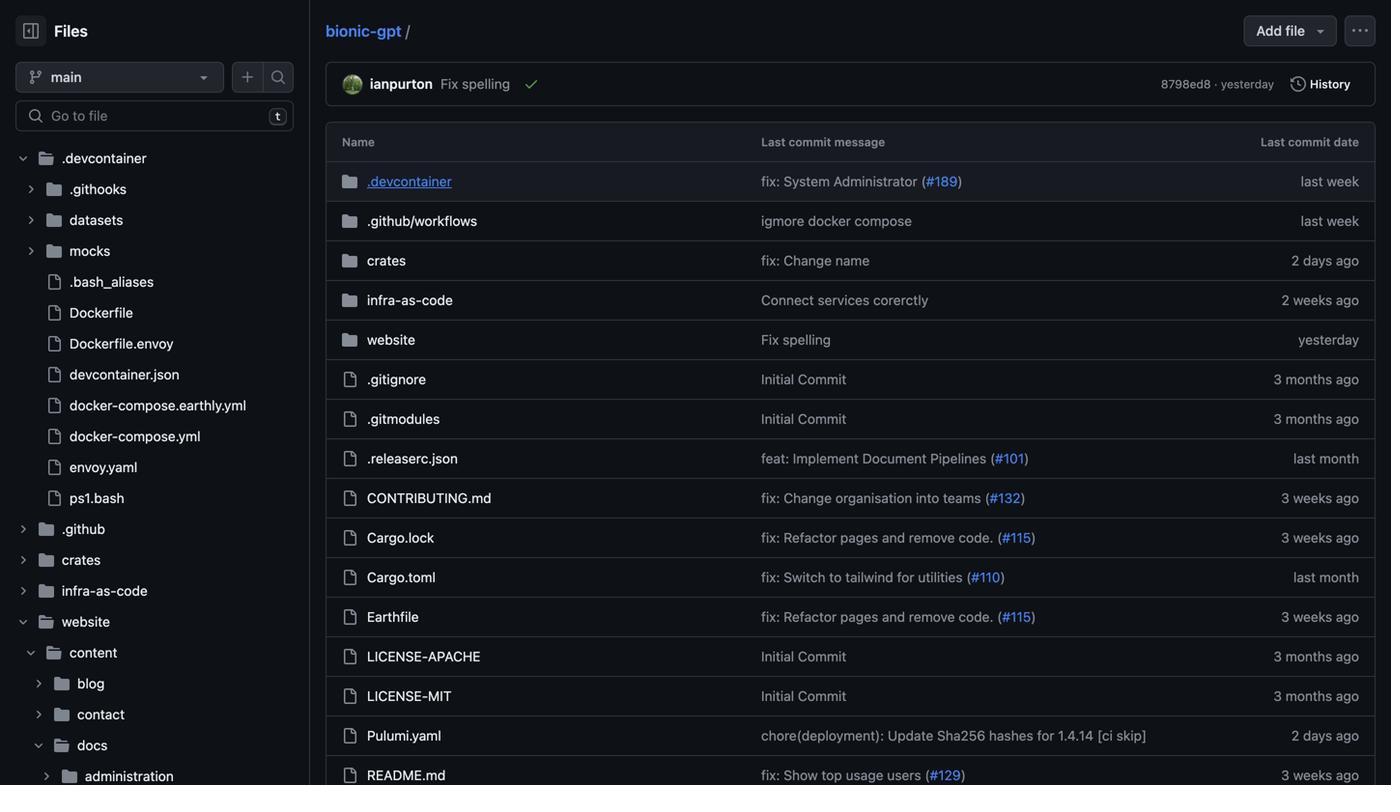 Task type: describe. For each thing, give the bounding box(es) containing it.
fix: show top usage users ( link
[[761, 768, 930, 784]]

chevron right image for crates
[[17, 555, 29, 566]]

initial commit for .gitmodules
[[761, 411, 847, 427]]

file directory open fill image for content
[[46, 645, 62, 661]]

blog
[[77, 676, 105, 692]]

bionic-gpt /
[[326, 22, 410, 40]]

ago for license-apache
[[1336, 649, 1359, 665]]

#115 for cargo.lock
[[1002, 530, 1031, 546]]

chore(deployment): update sha256 hashes for 1.4.14 [ci skip]
[[761, 728, 1147, 744]]

license-apache
[[367, 649, 481, 665]]

.devcontainer link
[[367, 173, 452, 189]]

.bash_aliases
[[70, 274, 154, 290]]

fix: change name link
[[761, 253, 870, 269]]

docs tree item
[[15, 730, 294, 785]]

3 for license-mit
[[1274, 688, 1282, 704]]

1 horizontal spatial website
[[367, 332, 415, 348]]

earthfile
[[367, 609, 419, 625]]

refactor for earthfile
[[784, 609, 837, 625]]

gpt
[[377, 22, 402, 40]]

weeks for readme.md
[[1293, 768, 1332, 784]]

0 vertical spatial yesterday
[[1221, 77, 1274, 91]]

feat: implement document pipelines ( link
[[761, 451, 995, 467]]

days for chore(deployment): update sha256 hashes for 1.4.14 [ci skip]
[[1303, 728, 1332, 744]]

fix: refactor pages and remove code. ( link for cargo.lock
[[761, 530, 1002, 546]]

chevron right image for .github
[[17, 524, 29, 535]]

system
[[784, 173, 830, 189]]

cargo.lock link
[[367, 530, 434, 546]]

code. for cargo.lock
[[959, 530, 994, 546]]

pulumi.yaml link
[[367, 728, 441, 744]]

2 days ago for chore(deployment): update sha256 hashes for 1.4.14 [ci skip]
[[1292, 728, 1359, 744]]

8798ed8
[[1161, 77, 1211, 91]]

file directory fill image for blog
[[54, 676, 70, 692]]

months for .gitmodules
[[1286, 411, 1332, 427]]

usage
[[846, 768, 884, 784]]

1 horizontal spatial code
[[422, 292, 453, 308]]

add file tooltip
[[232, 62, 263, 93]]

( right pipelines
[[990, 451, 995, 467]]

main button
[[15, 62, 224, 93]]

directory image for .devcontainer
[[342, 174, 357, 189]]

document
[[862, 451, 927, 467]]

apache
[[428, 649, 481, 665]]

0 vertical spatial as-
[[401, 292, 422, 308]]

contributing.md link
[[367, 490, 491, 506]]

website link
[[367, 332, 415, 348]]

chevron right image for infra-as-code
[[17, 586, 29, 597]]

initial commit for .gitignore
[[761, 371, 847, 387]]

0 horizontal spatial fix
[[441, 76, 458, 92]]

add file button
[[1244, 15, 1337, 46]]

fix: show top usage users ( #129 )
[[761, 768, 966, 784]]

history
[[1310, 77, 1351, 91]]

initial commit link for license-mit
[[761, 688, 847, 704]]

license- for mit
[[367, 688, 428, 704]]

mit
[[428, 688, 452, 704]]

initial for license-apache
[[761, 649, 794, 665]]

connect services corerctly link
[[761, 292, 929, 308]]

1 horizontal spatial fix spelling link
[[761, 332, 831, 348]]

1 horizontal spatial fix spelling
[[761, 332, 831, 348]]

organisation
[[836, 490, 912, 506]]

last commit message
[[761, 135, 885, 149]]

file
[[1286, 23, 1305, 39]]

initial commit link for license-apache
[[761, 649, 847, 665]]

docker-compose.earthly.yml
[[70, 398, 246, 414]]

as- inside "files" tree
[[96, 583, 117, 599]]

3 months ago for license-apache
[[1274, 649, 1359, 665]]

2 for connect services corerctly
[[1282, 292, 1290, 308]]

.github/ workflows
[[367, 213, 477, 229]]

file directory fill image for mocks
[[46, 243, 62, 259]]

triangle down image
[[1313, 23, 1328, 39]]

2 for fix: change name
[[1292, 253, 1300, 269]]

file directory fill image for infra-as-code
[[39, 584, 54, 599]]

ago for pulumi.yaml
[[1336, 728, 1359, 744]]

mocks
[[70, 243, 110, 259]]

weeks for infra-as-code
[[1293, 292, 1332, 308]]

fix: for contributing.md
[[761, 490, 780, 506]]

more options image
[[1353, 23, 1368, 39]]

cargo.toml link
[[367, 570, 436, 586]]

last commit date
[[1261, 135, 1359, 149]]

) link for readme.md
[[961, 768, 966, 784]]

/
[[406, 22, 410, 40]]

.gitignore link
[[367, 371, 426, 387]]

0 vertical spatial infra-
[[367, 292, 401, 308]]

1 horizontal spatial spelling
[[783, 332, 831, 348]]

) link for .releaserc.json
[[1024, 451, 1029, 467]]

commit for .gitmodules
[[798, 411, 847, 427]]

teams
[[943, 490, 981, 506]]

igmore docker compose link
[[761, 213, 912, 229]]

cargo.lock
[[367, 530, 434, 546]]

3 weeks ago for readme.md
[[1281, 768, 1359, 784]]

( down #110
[[997, 609, 1002, 625]]

ianpurton image
[[343, 75, 362, 94]]

1 horizontal spatial infra-as-code
[[367, 292, 453, 308]]

pipelines
[[931, 451, 987, 467]]

initial commit link for .gitmodules
[[761, 411, 847, 427]]

3 for earthfile
[[1281, 609, 1290, 625]]

chevron right image
[[41, 771, 52, 783]]

#101
[[995, 451, 1024, 467]]

name
[[342, 135, 375, 149]]

website tree item
[[15, 607, 294, 785]]

and for cargo.lock
[[882, 530, 905, 546]]

) link for .devcontainer
[[958, 173, 963, 189]]

directory image for connect services corerctly
[[342, 293, 357, 308]]

search image
[[28, 108, 43, 124]]

.github/
[[367, 213, 415, 229]]

group for content
[[15, 669, 294, 785]]

code inside "files" tree
[[117, 583, 148, 599]]

datasets
[[70, 212, 123, 228]]

pages for earthfile
[[840, 609, 878, 625]]

and for earthfile
[[882, 609, 905, 625]]

side panel image
[[23, 23, 39, 39]]

services
[[818, 292, 870, 308]]

readme.md
[[367, 768, 446, 784]]

ianpurton
[[370, 76, 433, 92]]

file directory fill image for .githooks
[[46, 182, 62, 197]]

add file
[[1257, 23, 1305, 39]]

3 for contributing.md
[[1281, 490, 1290, 506]]

crates inside "files" tree
[[62, 552, 101, 568]]

1 horizontal spatial fix
[[761, 332, 779, 348]]

files
[[54, 22, 88, 40]]

fix: for cargo.lock
[[761, 530, 780, 546]]

3 months ago for .gitmodules
[[1274, 411, 1359, 427]]

group for .devcontainer
[[15, 174, 294, 514]]

remove for cargo.lock
[[909, 530, 955, 546]]

.github
[[62, 521, 105, 537]]

fix: change organisation into teams ( #132 )
[[761, 490, 1026, 506]]

.gitmodules
[[367, 411, 440, 427]]

initial commit link for .gitignore
[[761, 371, 847, 387]]

8798ed8 link
[[1161, 75, 1211, 93]]

( right users
[[925, 768, 930, 784]]

2 for chore(deployment): update sha256 hashes for 1.4.14 [ci skip]
[[1292, 728, 1300, 744]]

switch
[[784, 570, 826, 586]]

administrator
[[834, 173, 918, 189]]

( right administrator
[[921, 173, 926, 189]]

dockerfile.envoy
[[70, 336, 174, 352]]

week for directory icon corresponding to .devcontainer
[[1327, 173, 1359, 189]]

date
[[1334, 135, 1359, 149]]

3 for cargo.lock
[[1281, 530, 1290, 546]]

.releaserc.json
[[367, 451, 458, 467]]

3 for readme.md
[[1281, 768, 1290, 784]]

bionic-gpt link
[[326, 22, 402, 40]]

infra-as-code inside "files" tree
[[62, 583, 148, 599]]

1 horizontal spatial .devcontainer
[[367, 173, 452, 189]]

.releaserc.json link
[[367, 451, 458, 467]]

0 vertical spatial fix spelling link
[[441, 76, 510, 92]]

add
[[1257, 23, 1282, 39]]

t
[[275, 111, 281, 123]]

infra-as-code link
[[367, 292, 453, 308]]

initial for .gitignore
[[761, 371, 794, 387]]

tailwind
[[846, 570, 894, 586]]

#110 link
[[971, 570, 1000, 586]]

directory image for igmore docker compose
[[342, 214, 357, 229]]

.githooks
[[70, 181, 127, 197]]

#129
[[930, 768, 961, 784]]

file directory fill image for contact
[[54, 707, 70, 723]]

3 for .gitmodules
[[1274, 411, 1282, 427]]

2 weeks ago
[[1282, 292, 1359, 308]]

file image for docker-compose.earthly.yml
[[46, 398, 62, 414]]

file directory fill image for datasets
[[46, 213, 62, 228]]

fix: switch to tailwind for utilities ( link
[[761, 570, 971, 586]]

fix: change organisation into teams ( link
[[761, 490, 990, 506]]

commit for license-apache
[[798, 649, 847, 665]]

website inside website tree item
[[62, 614, 110, 630]]

change for organisation
[[784, 490, 832, 506]]

#189
[[926, 173, 958, 189]]

administration
[[85, 769, 174, 785]]

to
[[829, 570, 842, 586]]

draggable pane splitter slider
[[307, 0, 312, 785]]



Task type: vqa. For each thing, say whether or not it's contained in the screenshot.
) link for README.md
yes



Task type: locate. For each thing, give the bounding box(es) containing it.
1 license- from the top
[[367, 649, 428, 665]]

check image
[[524, 76, 539, 92]]

git branch image
[[28, 70, 43, 85]]

5 ago from the top
[[1336, 490, 1359, 506]]

weeks for cargo.lock
[[1293, 530, 1332, 546]]

infra-as-code up "content"
[[62, 583, 148, 599]]

refactor up 'switch'
[[784, 530, 837, 546]]

0 vertical spatial infra-as-code
[[367, 292, 453, 308]]

fix: refactor pages and remove code. ( link up "fix: switch to tailwind for utilities ( #110 )"
[[761, 530, 1002, 546]]

1 horizontal spatial as-
[[401, 292, 422, 308]]

as- up "content"
[[96, 583, 117, 599]]

as- up website "link"
[[401, 292, 422, 308]]

2 change from the top
[[784, 490, 832, 506]]

1 vertical spatial change
[[784, 490, 832, 506]]

chevron down image for content
[[25, 647, 37, 659]]

1 last month from the top
[[1294, 451, 1359, 467]]

main
[[51, 69, 82, 85]]

fix: switch to tailwind for utilities ( #110 )
[[761, 570, 1006, 586]]

initial commit down 'switch'
[[761, 649, 847, 665]]

file image for dockerfile.envoy
[[46, 336, 62, 352]]

last month for feat: implement document pipelines ( #101 )
[[1294, 451, 1359, 467]]

1 vertical spatial file directory fill image
[[39, 584, 54, 599]]

1 months from the top
[[1286, 371, 1332, 387]]

commit for message
[[789, 135, 831, 149]]

change down implement
[[784, 490, 832, 506]]

1 vertical spatial license-
[[367, 688, 428, 704]]

1 vertical spatial as-
[[96, 583, 117, 599]]

fix:
[[761, 173, 780, 189], [761, 253, 780, 269], [761, 490, 780, 506], [761, 530, 780, 546], [761, 570, 780, 586], [761, 609, 780, 625], [761, 768, 780, 784]]

0 horizontal spatial yesterday
[[1221, 77, 1274, 91]]

commit up system
[[789, 135, 831, 149]]

0 vertical spatial and
[[882, 530, 905, 546]]

1.4.14
[[1058, 728, 1094, 744]]

1 vertical spatial fix spelling
[[761, 332, 831, 348]]

0 vertical spatial website
[[367, 332, 415, 348]]

1 days from the top
[[1303, 253, 1332, 269]]

ago
[[1336, 253, 1359, 269], [1336, 292, 1359, 308], [1336, 371, 1359, 387], [1336, 411, 1359, 427], [1336, 490, 1359, 506], [1336, 530, 1359, 546], [1336, 609, 1359, 625], [1336, 649, 1359, 665], [1336, 688, 1359, 704], [1336, 728, 1359, 744], [1336, 768, 1359, 784]]

infra-as-code up website "link"
[[367, 292, 453, 308]]

2
[[1292, 253, 1300, 269], [1282, 292, 1290, 308], [1292, 728, 1300, 744]]

5 fix: from the top
[[761, 570, 780, 586]]

history image
[[1291, 76, 1306, 92]]

1 vertical spatial group
[[15, 669, 294, 785]]

initial commit up chore(deployment):
[[761, 688, 847, 704]]

1 initial commit link from the top
[[761, 371, 847, 387]]

( right utilities
[[966, 570, 971, 586]]

group containing .githooks
[[15, 174, 294, 514]]

1 vertical spatial spelling
[[783, 332, 831, 348]]

last
[[761, 135, 786, 149], [1261, 135, 1285, 149]]

2 ago from the top
[[1336, 292, 1359, 308]]

3 weeks ago for contributing.md
[[1281, 490, 1359, 506]]

6 fix: from the top
[[761, 609, 780, 625]]

month for fix: switch to tailwind for utilities ( #110 )
[[1320, 570, 1359, 586]]

docker- for compose.earthly.yml
[[70, 398, 118, 414]]

0 horizontal spatial crates
[[62, 552, 101, 568]]

2 days from the top
[[1303, 728, 1332, 744]]

connect services corerctly
[[761, 292, 929, 308]]

2 2 days ago from the top
[[1292, 728, 1359, 744]]

2 code. from the top
[[959, 609, 994, 625]]

2 #115 from the top
[[1002, 609, 1031, 625]]

remove
[[909, 530, 955, 546], [909, 609, 955, 625]]

compose.yml
[[118, 428, 201, 444]]

11 ago from the top
[[1336, 768, 1359, 784]]

0 vertical spatial fix
[[441, 76, 458, 92]]

connect
[[761, 292, 814, 308]]

fix right ianpurton link
[[441, 76, 458, 92]]

.devcontainer inside .devcontainer tree item
[[62, 150, 147, 166]]

·
[[1214, 77, 1218, 91]]

0 vertical spatial change
[[784, 253, 832, 269]]

2 months from the top
[[1286, 411, 1332, 427]]

crates down .github/
[[367, 253, 406, 269]]

for left 1.4.14
[[1037, 728, 1055, 744]]

1 vertical spatial days
[[1303, 728, 1332, 744]]

fix spelling link down the connect
[[761, 332, 831, 348]]

1 vertical spatial week
[[1327, 213, 1359, 229]]

1 vertical spatial pages
[[840, 609, 878, 625]]

1 vertical spatial remove
[[909, 609, 955, 625]]

last for fix: switch to tailwind for utilities ( #110 )
[[1294, 570, 1316, 586]]

1 ago from the top
[[1336, 253, 1359, 269]]

file image for devcontainer.json
[[46, 367, 62, 383]]

infra- down .github
[[62, 583, 96, 599]]

refactor down 'switch'
[[784, 609, 837, 625]]

1 vertical spatial crates
[[62, 552, 101, 568]]

#129 link
[[930, 768, 961, 784]]

2 last month from the top
[[1294, 570, 1359, 586]]

3 commit from the top
[[798, 649, 847, 665]]

1 initial from the top
[[761, 371, 794, 387]]

4 3 months ago from the top
[[1274, 688, 1359, 704]]

file image
[[46, 305, 62, 321], [46, 336, 62, 352], [46, 367, 62, 383], [46, 398, 62, 414], [46, 429, 62, 444], [46, 460, 62, 475], [46, 491, 62, 506]]

2 initial commit link from the top
[[761, 411, 847, 427]]

.devcontainer up .githooks
[[62, 150, 147, 166]]

Go to file text field
[[51, 101, 261, 130]]

code. for earthfile
[[959, 609, 994, 625]]

directory image for website
[[342, 332, 357, 348]]

chevron down image for docs
[[33, 740, 44, 752]]

feat: implement document pipelines ( #101 )
[[761, 451, 1029, 467]]

( down #132
[[997, 530, 1002, 546]]

last up system
[[761, 135, 786, 149]]

1 vertical spatial and
[[882, 609, 905, 625]]

fix: refactor pages and remove code. ( link down "fix: switch to tailwind for utilities ( #110 )"
[[761, 609, 1002, 625]]

1 docker- from the top
[[70, 398, 118, 414]]

file directory open fill image
[[54, 738, 70, 754]]

file image for dockerfile
[[46, 305, 62, 321]]

for for hashes
[[1037, 728, 1055, 744]]

yesterday down "2 weeks ago"
[[1299, 332, 1359, 348]]

last week down date
[[1301, 173, 1359, 189]]

update
[[888, 728, 934, 744]]

igmore docker compose
[[761, 213, 912, 229]]

last week up "2 weeks ago"
[[1301, 213, 1359, 229]]

website up .gitignore
[[367, 332, 415, 348]]

fix: refactor pages and remove code. ( #115 ) down fix: change organisation into teams ( #132 ) on the bottom right
[[761, 530, 1036, 546]]

month
[[1320, 451, 1359, 467], [1320, 570, 1359, 586]]

2 fix: from the top
[[761, 253, 780, 269]]

2 license- from the top
[[367, 688, 428, 704]]

3 3 months ago from the top
[[1274, 649, 1359, 665]]

last for last commit message
[[761, 135, 786, 149]]

3 months ago for .gitignore
[[1274, 371, 1359, 387]]

1 vertical spatial infra-as-code
[[62, 583, 148, 599]]

fix: for readme.md
[[761, 768, 780, 784]]

months for .gitignore
[[1286, 371, 1332, 387]]

0 vertical spatial directory image
[[342, 214, 357, 229]]

0 horizontal spatial .devcontainer
[[62, 150, 147, 166]]

2 docker- from the top
[[70, 428, 118, 444]]

#132
[[990, 490, 1021, 506]]

devcontainer.json
[[70, 367, 179, 383]]

initial commit link down the connect
[[761, 371, 847, 387]]

3 initial commit link from the top
[[761, 649, 847, 665]]

file directory open fill image
[[39, 151, 54, 166], [39, 614, 54, 630], [46, 645, 62, 661]]

license- up pulumi.yaml
[[367, 688, 428, 704]]

message
[[834, 135, 885, 149]]

code down "workflows"
[[422, 292, 453, 308]]

refactor for cargo.lock
[[784, 530, 837, 546]]

remove for earthfile
[[909, 609, 955, 625]]

0 horizontal spatial fix spelling link
[[441, 76, 510, 92]]

yesterday right the · at right top
[[1221, 77, 1274, 91]]

for left utilities
[[897, 570, 914, 586]]

1 vertical spatial fix: refactor pages and remove code. ( link
[[761, 609, 1002, 625]]

1 horizontal spatial for
[[1037, 728, 1055, 744]]

1 last week from the top
[[1301, 173, 1359, 189]]

) link for contributing.md
[[1021, 490, 1026, 506]]

#115 for earthfile
[[1002, 609, 1031, 625]]

for
[[897, 570, 914, 586], [1037, 728, 1055, 744]]

3 fix: from the top
[[761, 490, 780, 506]]

0 horizontal spatial website
[[62, 614, 110, 630]]

3 weeks ago for earthfile
[[1281, 609, 1359, 625]]

4 ago from the top
[[1336, 411, 1359, 427]]

2 month from the top
[[1320, 570, 1359, 586]]

1 vertical spatial #115 link
[[1002, 609, 1031, 625]]

( right teams at the right of page
[[985, 490, 990, 506]]

1 vertical spatial 2 days ago
[[1292, 728, 1359, 744]]

4 weeks from the top
[[1293, 609, 1332, 625]]

month for feat: implement document pipelines ( #101 )
[[1320, 451, 1359, 467]]

0 vertical spatial refactor
[[784, 530, 837, 546]]

0 vertical spatial last week
[[1301, 173, 1359, 189]]

group
[[15, 174, 294, 514], [15, 669, 294, 785]]

2 refactor from the top
[[784, 609, 837, 625]]

5 weeks from the top
[[1293, 768, 1332, 784]]

directory image left .github/
[[342, 214, 357, 229]]

pages up fix: switch to tailwind for utilities ( "link"
[[840, 530, 878, 546]]

directory image left infra-as-code link
[[342, 293, 357, 308]]

9 ago from the top
[[1336, 688, 1359, 704]]

0 vertical spatial directory image
[[342, 174, 357, 189]]

ago for .gitignore
[[1336, 371, 1359, 387]]

2 vertical spatial file directory fill image
[[54, 676, 70, 692]]

change up the connect
[[784, 253, 832, 269]]

1 vertical spatial .devcontainer
[[367, 173, 452, 189]]

1 vertical spatial infra-
[[62, 583, 96, 599]]

0 vertical spatial code.
[[959, 530, 994, 546]]

3 months from the top
[[1286, 649, 1332, 665]]

directory image left the crates link in the top of the page
[[342, 253, 357, 269]]

1 vertical spatial month
[[1320, 570, 1359, 586]]

0 vertical spatial .devcontainer
[[62, 150, 147, 166]]

last for fix: system administrator ( #189 )
[[1301, 173, 1323, 189]]

last month
[[1294, 451, 1359, 467], [1294, 570, 1359, 586]]

hashes
[[989, 728, 1034, 744]]

file directory fill image
[[46, 213, 62, 228], [39, 584, 54, 599], [54, 676, 70, 692]]

fix: for cargo.toml
[[761, 570, 780, 586]]

name
[[836, 253, 870, 269]]

2 weeks from the top
[[1293, 490, 1332, 506]]

license-mit link
[[367, 688, 452, 704]]

2 week from the top
[[1327, 213, 1359, 229]]

and down fix: change organisation into teams ( #132 ) on the bottom right
[[882, 530, 905, 546]]

website up "content"
[[62, 614, 110, 630]]

file directory open fill image for website
[[39, 614, 54, 630]]

2 fix: refactor pages and remove code. ( link from the top
[[761, 609, 1002, 625]]

ago for cargo.lock
[[1336, 530, 1359, 546]]

file directory open fill image for .devcontainer
[[39, 151, 54, 166]]

2 pages from the top
[[840, 609, 878, 625]]

cargo.toml
[[367, 570, 436, 586]]

1 commit from the top
[[798, 371, 847, 387]]

0 vertical spatial month
[[1320, 451, 1359, 467]]

file image
[[46, 274, 62, 290]]

docker
[[808, 213, 851, 229]]

1 vertical spatial docker-
[[70, 428, 118, 444]]

1 last from the left
[[761, 135, 786, 149]]

initial commit down the connect
[[761, 371, 847, 387]]

docker- for compose.yml
[[70, 428, 118, 444]]

initial commit up implement
[[761, 411, 847, 427]]

0 vertical spatial last month
[[1294, 451, 1359, 467]]

1 pages from the top
[[840, 530, 878, 546]]

chevron down image
[[17, 616, 29, 628], [25, 647, 37, 659]]

crates down .github
[[62, 552, 101, 568]]

top
[[822, 768, 842, 784]]

.gitmodules link
[[367, 411, 440, 427]]

0 vertical spatial fix: refactor pages and remove code. ( #115 )
[[761, 530, 1036, 546]]

1 directory image from the top
[[342, 214, 357, 229]]

1 file image from the top
[[46, 305, 62, 321]]

file directory fill image for administration
[[62, 769, 77, 785]]

4 fix: from the top
[[761, 530, 780, 546]]

file image for ps1.bash
[[46, 491, 62, 506]]

3 file image from the top
[[46, 367, 62, 383]]

4 3 weeks ago from the top
[[1281, 768, 1359, 784]]

0 horizontal spatial last
[[761, 135, 786, 149]]

2 vertical spatial directory image
[[342, 332, 357, 348]]

fix: system administrator ( #189 )
[[761, 173, 963, 189]]

1 code. from the top
[[959, 530, 994, 546]]

code
[[422, 292, 453, 308], [117, 583, 148, 599]]

days
[[1303, 253, 1332, 269], [1303, 728, 1332, 744]]

week
[[1327, 173, 1359, 189], [1327, 213, 1359, 229]]

remove down "into"
[[909, 530, 955, 546]]

pages for cargo.lock
[[840, 530, 878, 546]]

for for tailwind
[[897, 570, 914, 586]]

initial commit link up implement
[[761, 411, 847, 427]]

last month for fix: switch to tailwind for utilities ( #110 )
[[1294, 570, 1359, 586]]

1 vertical spatial website
[[62, 614, 110, 630]]

fix
[[441, 76, 458, 92], [761, 332, 779, 348]]

chevron down image for .devcontainer
[[17, 153, 29, 164]]

chevron down image
[[17, 153, 29, 164], [33, 740, 44, 752]]

0 vertical spatial file directory fill image
[[46, 213, 62, 228]]

pulumi.yaml
[[367, 728, 441, 744]]

1 3 weeks ago from the top
[[1281, 490, 1359, 506]]

file image for docker-compose.yml
[[46, 429, 62, 444]]

1 horizontal spatial crates
[[367, 253, 406, 269]]

0 vertical spatial fix spelling
[[441, 76, 510, 92]]

1 horizontal spatial infra-
[[367, 292, 401, 308]]

1 #115 link from the top
[[1002, 530, 1031, 546]]

chevron right image for blog
[[33, 678, 44, 690]]

1 commit from the left
[[789, 135, 831, 149]]

file directory fill image
[[46, 182, 62, 197], [46, 243, 62, 259], [39, 522, 54, 537], [39, 553, 54, 568], [54, 707, 70, 723], [62, 769, 77, 785]]

ago for license-mit
[[1336, 688, 1359, 704]]

chevron down image down search icon
[[17, 153, 29, 164]]

1 vertical spatial last week
[[1301, 213, 1359, 229]]

2 remove from the top
[[909, 609, 955, 625]]

) link for earthfile
[[1031, 609, 1036, 625]]

.devcontainer up '.github/ workflows'
[[367, 173, 452, 189]]

initial commit link up chore(deployment):
[[761, 688, 847, 704]]

search this repository image
[[271, 70, 286, 85]]

2 last from the left
[[1261, 135, 1285, 149]]

chore(deployment):
[[761, 728, 884, 744]]

directory image left website "link"
[[342, 332, 357, 348]]

1 vertical spatial fix
[[761, 332, 779, 348]]

pages down fix: switch to tailwind for utilities ( "link"
[[840, 609, 878, 625]]

last left date
[[1261, 135, 1285, 149]]

2 directory image from the top
[[342, 293, 357, 308]]

corerctly
[[873, 292, 929, 308]]

fix: system administrator ( link
[[761, 173, 926, 189]]

5 file image from the top
[[46, 429, 62, 444]]

docker- down devcontainer.json
[[70, 398, 118, 414]]

2 vertical spatial 2
[[1292, 728, 1300, 744]]

3 weeks ago for cargo.lock
[[1281, 530, 1359, 546]]

spelling down the connect
[[783, 332, 831, 348]]

1 #115 from the top
[[1002, 530, 1031, 546]]

license- down earthfile
[[367, 649, 428, 665]]

2 #115 link from the top
[[1002, 609, 1031, 625]]

implement
[[793, 451, 859, 467]]

.devcontainer tree item
[[15, 143, 294, 514]]

2 last week from the top
[[1301, 213, 1359, 229]]

months for license-mit
[[1286, 688, 1332, 704]]

skip]
[[1117, 728, 1147, 744]]

0 vertical spatial code
[[422, 292, 453, 308]]

yesterday
[[1221, 77, 1274, 91], [1299, 332, 1359, 348]]

1 and from the top
[[882, 530, 905, 546]]

into
[[916, 490, 939, 506]]

and down "fix: switch to tailwind for utilities ( #110 )"
[[882, 609, 905, 625]]

fix: refactor pages and remove code. ( #115 ) for cargo.lock
[[761, 530, 1036, 546]]

2 directory image from the top
[[342, 253, 357, 269]]

directory image
[[342, 174, 357, 189], [342, 253, 357, 269], [342, 332, 357, 348]]

infra-
[[367, 292, 401, 308], [62, 583, 96, 599]]

1 fix: refactor pages and remove code. ( link from the top
[[761, 530, 1002, 546]]

chevron down image for website
[[17, 616, 29, 628]]

3 3 weeks ago from the top
[[1281, 609, 1359, 625]]

earthfile link
[[367, 609, 419, 625]]

infra-as-code
[[367, 292, 453, 308], [62, 583, 148, 599]]

4 months from the top
[[1286, 688, 1332, 704]]

directory image for crates
[[342, 253, 357, 269]]

0 vertical spatial #115
[[1002, 530, 1031, 546]]

1 month from the top
[[1320, 451, 1359, 467]]

chevron down image inside docs tree item
[[33, 740, 44, 752]]

2 initial from the top
[[761, 411, 794, 427]]

0 horizontal spatial code
[[117, 583, 148, 599]]

website
[[367, 332, 415, 348], [62, 614, 110, 630]]

pages
[[840, 530, 878, 546], [840, 609, 878, 625]]

#101 link
[[995, 451, 1024, 467]]

chevron right image for contact
[[33, 709, 44, 721]]

crates
[[367, 253, 406, 269], [62, 552, 101, 568]]

0 horizontal spatial commit
[[789, 135, 831, 149]]

ago for crates
[[1336, 253, 1359, 269]]

fix: refactor pages and remove code. ( link for earthfile
[[761, 609, 1002, 625]]

crates link
[[367, 253, 406, 269]]

3 for .gitignore
[[1274, 371, 1282, 387]]

1 group from the top
[[15, 174, 294, 514]]

4 file image from the top
[[46, 398, 62, 414]]

1 initial commit from the top
[[761, 371, 847, 387]]

spelling left check image at the left top of the page
[[462, 76, 510, 92]]

3 ago from the top
[[1336, 371, 1359, 387]]

initial commit
[[761, 371, 847, 387], [761, 411, 847, 427], [761, 649, 847, 665], [761, 688, 847, 704]]

7 fix: from the top
[[761, 768, 780, 784]]

3 months ago for license-mit
[[1274, 688, 1359, 704]]

2 and from the top
[[882, 609, 905, 625]]

6 file image from the top
[[46, 460, 62, 475]]

0 vertical spatial crates
[[367, 253, 406, 269]]

0 horizontal spatial fix spelling
[[441, 76, 510, 92]]

2 file image from the top
[[46, 336, 62, 352]]

0 vertical spatial license-
[[367, 649, 428, 665]]

3 weeks from the top
[[1293, 530, 1332, 546]]

1 remove from the top
[[909, 530, 955, 546]]

0 horizontal spatial chevron down image
[[17, 153, 29, 164]]

weeks
[[1293, 292, 1332, 308], [1293, 490, 1332, 506], [1293, 530, 1332, 546], [1293, 609, 1332, 625], [1293, 768, 1332, 784]]

2 days ago for fix: change name
[[1292, 253, 1359, 269]]

1 refactor from the top
[[784, 530, 837, 546]]

initial commit for license-apache
[[761, 649, 847, 665]]

as-
[[401, 292, 422, 308], [96, 583, 117, 599]]

refactor
[[784, 530, 837, 546], [784, 609, 837, 625]]

1 vertical spatial directory image
[[342, 253, 357, 269]]

3 initial from the top
[[761, 649, 794, 665]]

ago for .gitmodules
[[1336, 411, 1359, 427]]

1 horizontal spatial last
[[1261, 135, 1285, 149]]

8798ed8 · yesterday
[[1161, 77, 1274, 91]]

add file image
[[240, 70, 256, 85]]

envoy.yaml
[[70, 459, 137, 475]]

7 file image from the top
[[46, 491, 62, 506]]

1 vertical spatial for
[[1037, 728, 1055, 744]]

1 vertical spatial code.
[[959, 609, 994, 625]]

commit for license-mit
[[798, 688, 847, 704]]

last week
[[1301, 173, 1359, 189], [1301, 213, 1359, 229]]

remove down utilities
[[909, 609, 955, 625]]

1 vertical spatial 2
[[1282, 292, 1290, 308]]

group containing blog
[[15, 669, 294, 785]]

content tree item
[[15, 638, 294, 785]]

files tree
[[15, 143, 294, 785]]

sha256
[[937, 728, 986, 744]]

4 initial from the top
[[761, 688, 794, 704]]

last week for igmore docker compose's directory image
[[1301, 213, 1359, 229]]

ago for infra-as-code
[[1336, 292, 1359, 308]]

8 ago from the top
[[1336, 649, 1359, 665]]

fix spelling
[[441, 76, 510, 92], [761, 332, 831, 348]]

#115 link for earthfile
[[1002, 609, 1031, 625]]

0 horizontal spatial as-
[[96, 583, 117, 599]]

3 initial commit from the top
[[761, 649, 847, 665]]

code. down #110
[[959, 609, 994, 625]]

) link for cargo.toml
[[1000, 570, 1006, 586]]

(
[[921, 173, 926, 189], [990, 451, 995, 467], [985, 490, 990, 506], [997, 530, 1002, 546], [966, 570, 971, 586], [997, 609, 1002, 625], [925, 768, 930, 784]]

0 vertical spatial 2
[[1292, 253, 1300, 269]]

0 vertical spatial days
[[1303, 253, 1332, 269]]

license- for apache
[[367, 649, 428, 665]]

ianpurton link
[[370, 76, 433, 92]]

#132 link
[[990, 490, 1021, 506]]

3 months ago
[[1274, 371, 1359, 387], [1274, 411, 1359, 427], [1274, 649, 1359, 665], [1274, 688, 1359, 704]]

fix spelling link
[[441, 76, 510, 92], [761, 332, 831, 348]]

4 initial commit link from the top
[[761, 688, 847, 704]]

fix down the connect
[[761, 332, 779, 348]]

0 vertical spatial 2 days ago
[[1292, 253, 1359, 269]]

0 vertical spatial fix: refactor pages and remove code. ( link
[[761, 530, 1002, 546]]

0 vertical spatial week
[[1327, 173, 1359, 189]]

1 horizontal spatial yesterday
[[1299, 332, 1359, 348]]

1 fix: from the top
[[761, 173, 780, 189]]

1 vertical spatial last month
[[1294, 570, 1359, 586]]

0 horizontal spatial spelling
[[462, 76, 510, 92]]

1 vertical spatial chevron down image
[[33, 740, 44, 752]]

) link for cargo.lock
[[1031, 530, 1036, 546]]

code. up the #110 link on the bottom right of the page
[[959, 530, 994, 546]]

2 3 months ago from the top
[[1274, 411, 1359, 427]]

directory image
[[342, 214, 357, 229], [342, 293, 357, 308]]

last for feat: implement document pipelines ( #101 )
[[1294, 451, 1316, 467]]

fix: refactor pages and remove code. ( #115 ) for earthfile
[[761, 609, 1036, 625]]

fix spelling down the connect
[[761, 332, 831, 348]]

1 2 days ago from the top
[[1292, 253, 1359, 269]]

2 fix: refactor pages and remove code. ( #115 ) from the top
[[761, 609, 1036, 625]]

fix spelling left check image at the left top of the page
[[441, 76, 510, 92]]

2 3 weeks ago from the top
[[1281, 530, 1359, 546]]

0 vertical spatial spelling
[[462, 76, 510, 92]]

0 vertical spatial chevron down image
[[17, 616, 29, 628]]

#115 link
[[1002, 530, 1031, 546], [1002, 609, 1031, 625]]

show
[[784, 768, 818, 784]]

months for license-apache
[[1286, 649, 1332, 665]]

1 vertical spatial refactor
[[784, 609, 837, 625]]

2 group from the top
[[15, 669, 294, 785]]

fix: refactor pages and remove code. ( link
[[761, 530, 1002, 546], [761, 609, 1002, 625]]

1 vertical spatial file directory open fill image
[[39, 614, 54, 630]]

4 commit from the top
[[798, 688, 847, 704]]

10 ago from the top
[[1336, 728, 1359, 744]]

0 vertical spatial for
[[897, 570, 914, 586]]

infra- inside "files" tree
[[62, 583, 96, 599]]

fix spelling link left check image at the left top of the page
[[441, 76, 510, 92]]

1 weeks from the top
[[1293, 292, 1332, 308]]

0 horizontal spatial for
[[897, 570, 914, 586]]

code up "content"
[[117, 583, 148, 599]]

change for name
[[784, 253, 832, 269]]

chore(deployment): update sha256 hashes for 1.4.14 [ci skip] link
[[761, 728, 1147, 744]]

chevron right image
[[25, 184, 37, 195], [25, 214, 37, 226], [25, 245, 37, 257], [17, 524, 29, 535], [17, 555, 29, 566], [17, 586, 29, 597], [33, 678, 44, 690], [33, 709, 44, 721]]

#115 link for cargo.lock
[[1002, 530, 1031, 546]]

1 fix: refactor pages and remove code. ( #115 ) from the top
[[761, 530, 1036, 546]]

chevron down image left file directory open fill image
[[33, 740, 44, 752]]

2 commit from the top
[[798, 411, 847, 427]]

initial commit for license-mit
[[761, 688, 847, 704]]

1 vertical spatial fix spelling link
[[761, 332, 831, 348]]

2 vertical spatial file directory open fill image
[[46, 645, 62, 661]]

fix: refactor pages and remove code. ( #115 ) down "fix: switch to tailwind for utilities ( #110 )"
[[761, 609, 1036, 625]]

ago for contributing.md
[[1336, 490, 1359, 506]]

workflows
[[415, 213, 477, 229]]

commit left date
[[1288, 135, 1331, 149]]

commit for date
[[1288, 135, 1331, 149]]

1 change from the top
[[784, 253, 832, 269]]

file image for envoy.yaml
[[46, 460, 62, 475]]

1 vertical spatial #115
[[1002, 609, 1031, 625]]

0 vertical spatial group
[[15, 174, 294, 514]]

1 3 months ago from the top
[[1274, 371, 1359, 387]]

readme.md link
[[367, 768, 446, 784]]

.devcontainer
[[62, 150, 147, 166], [367, 173, 452, 189]]

users
[[887, 768, 921, 784]]

1 vertical spatial code
[[117, 583, 148, 599]]

chevron right image for .githooks
[[25, 184, 37, 195]]

utilities
[[918, 570, 963, 586]]

docker- up envoy.yaml
[[70, 428, 118, 444]]

0 vertical spatial remove
[[909, 530, 955, 546]]

dockerfile
[[70, 305, 133, 321]]

2 initial commit from the top
[[761, 411, 847, 427]]

1 horizontal spatial commit
[[1288, 135, 1331, 149]]

infra- down the crates link in the top of the page
[[367, 292, 401, 308]]

4 initial commit from the top
[[761, 688, 847, 704]]

initial commit link down 'switch'
[[761, 649, 847, 665]]

.gitignore
[[367, 371, 426, 387]]

directory image down 'name'
[[342, 174, 357, 189]]

2 days ago
[[1292, 253, 1359, 269], [1292, 728, 1359, 744]]

1 week from the top
[[1327, 173, 1359, 189]]

0 vertical spatial pages
[[840, 530, 878, 546]]



